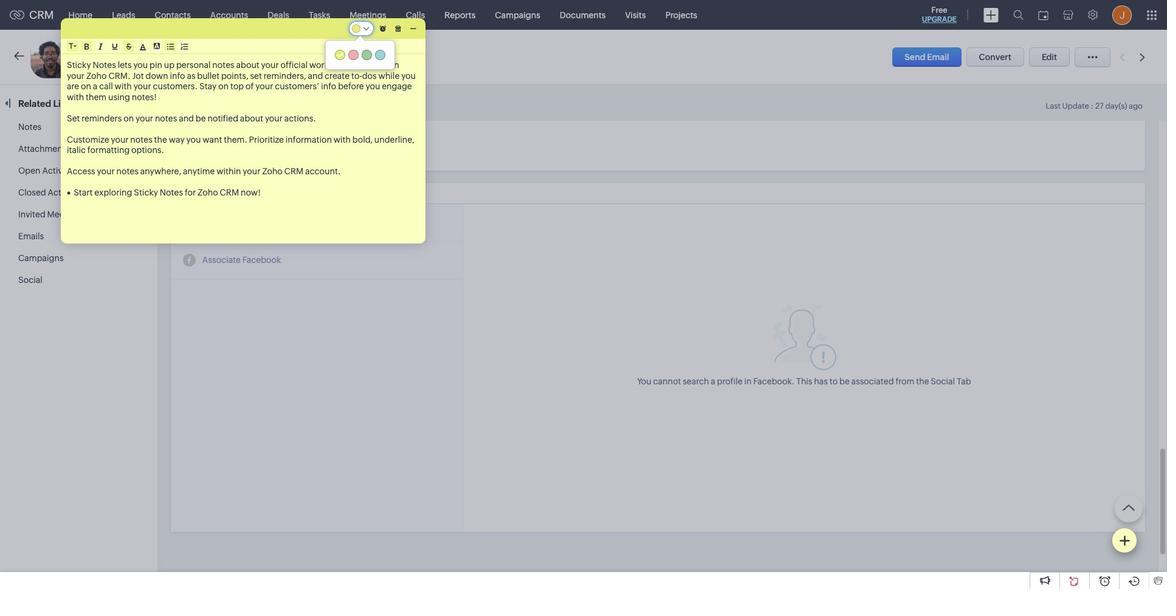 Task type: vqa. For each thing, say whether or not it's contained in the screenshot.
the bottom "And"
yes



Task type: describe. For each thing, give the bounding box(es) containing it.
mr. christopher maclead (sample) - rangoni of florence
[[82, 49, 375, 63]]

reminders,
[[264, 71, 306, 81]]

social link
[[18, 275, 42, 285]]

closed activities link
[[18, 188, 84, 198]]

pin
[[150, 60, 162, 70]]

invited
[[18, 210, 45, 219]]

notes inside the sticky notes lets you pin up personal notes about your official work items from within your zoho crm. jot down info as bullet points, set reminders, and create to-dos while you are on a call with your customers. stay on top of your customers' info before you engage with them using notes!
[[93, 60, 116, 70]]

options.
[[131, 145, 164, 155]]

search
[[683, 376, 709, 386]]

are
[[67, 81, 79, 91]]

using
[[108, 92, 130, 102]]

calls
[[406, 10, 425, 20]]

maclead
[[176, 49, 226, 63]]

you inside customize your notes the way you want them. prioritize information with bold, underline, italic formatting options.
[[186, 135, 201, 144]]

overview link
[[185, 97, 225, 108]]

edit button
[[1029, 47, 1070, 67]]

ago
[[1129, 102, 1143, 111]]

notes inside the sticky notes lets you pin up personal notes about your official work items from within your zoho crm. jot down info as bullet points, set reminders, and create to-dos while you are on a call with your customers. stay on top of your customers' info before you engage with them using notes!
[[212, 60, 234, 70]]

open activities link
[[18, 166, 79, 176]]

invited meetings link
[[18, 210, 84, 219]]

your up are on the top left of page
[[67, 71, 85, 81]]

in
[[744, 376, 752, 386]]

account.
[[305, 167, 341, 176]]

edit
[[1042, 52, 1057, 62]]

your down formatting at the left top of page
[[97, 167, 115, 176]]

with inside customize your notes the way you want them. prioritize information with bold, underline, italic formatting options.
[[334, 135, 351, 144]]

as
[[187, 71, 195, 81]]

notes link
[[18, 122, 41, 132]]

actions.
[[284, 113, 316, 123]]

tasks
[[309, 10, 330, 20]]

1 horizontal spatial meetings
[[350, 10, 386, 20]]

prioritize
[[249, 135, 284, 144]]

profile
[[717, 376, 743, 386]]

set
[[67, 113, 80, 123]]

of
[[246, 81, 254, 91]]

related list
[[18, 98, 71, 109]]

search image
[[1013, 10, 1024, 20]]

way
[[169, 135, 185, 144]]

create menu element
[[976, 0, 1006, 29]]

associated
[[851, 376, 894, 386]]

0 vertical spatial info
[[170, 71, 185, 81]]

create
[[325, 71, 350, 81]]

found
[[228, 133, 251, 143]]

1 horizontal spatial info
[[321, 81, 336, 91]]

within inside the sticky notes lets you pin up personal notes about your official work items from within your zoho crm. jot down info as bullet points, set reminders, and create to-dos while you are on a call with your customers. stay on top of your customers' info before you engage with them using notes!
[[375, 60, 399, 70]]

1 vertical spatial meetings
[[47, 210, 84, 219]]

for
[[185, 188, 196, 198]]

tasks link
[[299, 0, 340, 29]]

sticky inside the sticky notes lets you pin up personal notes about your official work items from within your zoho crm. jot down info as bullet points, set reminders, and create to-dos while you are on a call with your customers. stay on top of your customers' info before you engage with them using notes!
[[67, 60, 91, 70]]

leads
[[112, 10, 135, 20]]

activities for open activities
[[42, 166, 79, 176]]

florence
[[338, 52, 375, 63]]

attachments
[[18, 144, 69, 154]]

2 vertical spatial social
[[931, 376, 955, 386]]

profile image
[[1112, 5, 1132, 25]]

you
[[637, 376, 651, 386]]

mr.
[[82, 49, 101, 63]]

meetings link
[[340, 0, 396, 29]]

leads link
[[102, 0, 145, 29]]

records
[[196, 133, 226, 143]]

next record image
[[1140, 53, 1148, 61]]

personal
[[176, 60, 211, 70]]

1 vertical spatial a
[[711, 376, 715, 386]]

top
[[230, 81, 244, 91]]

reminders
[[82, 113, 122, 123]]

day(s)
[[1105, 102, 1127, 111]]

emails link
[[18, 232, 44, 241]]

convert button
[[966, 47, 1024, 67]]

exploring
[[94, 188, 132, 198]]

documents link
[[550, 0, 615, 29]]

activities for closed activities
[[48, 188, 84, 198]]

your up notes! at the left top of the page
[[134, 81, 151, 91]]

zoho inside the sticky notes lets you pin up personal notes about your official work items from within your zoho crm. jot down info as bullet points, set reminders, and create to-dos while you are on a call with your customers. stay on top of your customers' info before you engage with them using notes!
[[86, 71, 107, 81]]

(sample)
[[229, 49, 281, 63]]

to-
[[351, 71, 362, 81]]

search element
[[1006, 0, 1031, 30]]

0 horizontal spatial campaigns
[[18, 253, 64, 263]]

0 vertical spatial campaigns link
[[485, 0, 550, 29]]

italic
[[67, 145, 86, 155]]

add campaigns
[[269, 133, 332, 143]]

work
[[309, 60, 329, 70]]

them.
[[224, 135, 247, 144]]

customers.
[[153, 81, 198, 91]]

reminder image
[[380, 25, 387, 32]]

home link
[[59, 0, 102, 29]]

closed
[[18, 188, 46, 198]]

0 vertical spatial social
[[183, 188, 209, 199]]

1 vertical spatial notes
[[18, 122, 41, 132]]

0 vertical spatial facebook
[[242, 255, 281, 265]]

no records found
[[183, 133, 251, 143]]

add campaigns link
[[259, 130, 342, 146]]

overview
[[185, 97, 225, 108]]

down
[[146, 71, 168, 81]]

last
[[1046, 102, 1061, 111]]

projects
[[665, 10, 697, 20]]

0 vertical spatial with
[[115, 81, 132, 91]]

convert
[[979, 52, 1011, 62]]

official
[[281, 60, 308, 70]]

has
[[814, 376, 828, 386]]

2 vertical spatial notes
[[160, 188, 183, 198]]

2 vertical spatial crm
[[220, 188, 239, 198]]



Task type: locate. For each thing, give the bounding box(es) containing it.
timeline
[[251, 97, 287, 108]]

meetings up reminder image
[[350, 10, 386, 20]]

this
[[796, 376, 812, 386]]

1 vertical spatial campaigns
[[287, 133, 332, 143]]

crm left 'now!'
[[220, 188, 239, 198]]

0 horizontal spatial zoho
[[86, 71, 107, 81]]

1 horizontal spatial on
[[124, 113, 134, 123]]

1 horizontal spatial a
[[711, 376, 715, 386]]

a inside the sticky notes lets you pin up personal notes about your official work items from within your zoho crm. jot down info as bullet points, set reminders, and create to-dos while you are on a call with your customers. stay on top of your customers' info before you engage with them using notes!
[[93, 81, 97, 91]]

0 horizontal spatial and
[[179, 113, 194, 123]]

-
[[284, 52, 287, 63]]

and up no
[[179, 113, 194, 123]]

0 horizontal spatial meetings
[[47, 210, 84, 219]]

social left tab on the bottom
[[931, 376, 955, 386]]

add
[[269, 133, 285, 143]]

notes up "way"
[[155, 113, 177, 123]]

1 vertical spatial about
[[240, 113, 263, 123]]

1 vertical spatial within
[[217, 167, 241, 176]]

on down using at the top left of the page
[[124, 113, 134, 123]]

0 horizontal spatial campaigns link
[[18, 253, 64, 263]]

1 horizontal spatial the
[[916, 376, 929, 386]]

0 vertical spatial and
[[308, 71, 323, 81]]

with left bold,
[[334, 135, 351, 144]]

1 horizontal spatial and
[[308, 71, 323, 81]]

2 horizontal spatial on
[[218, 81, 229, 91]]

1 vertical spatial info
[[321, 81, 336, 91]]

christopher
[[104, 49, 174, 63]]

2 horizontal spatial campaigns
[[495, 10, 540, 20]]

1 horizontal spatial with
[[115, 81, 132, 91]]

1 horizontal spatial from
[[896, 376, 915, 386]]

from right the associated
[[896, 376, 915, 386]]

1 horizontal spatial social
[[183, 188, 209, 199]]

last update : 27 day(s) ago
[[1046, 102, 1143, 111]]

be down the overview
[[196, 113, 206, 123]]

update
[[1062, 102, 1089, 111]]

profile element
[[1105, 0, 1139, 29]]

start exploring sticky notes for zoho crm now!
[[74, 188, 261, 198]]

about up set
[[236, 60, 259, 70]]

to
[[830, 376, 838, 386]]

about for notified
[[240, 113, 263, 123]]

social down anytime
[[183, 188, 209, 199]]

within
[[375, 60, 399, 70], [217, 167, 241, 176]]

contacts
[[155, 10, 191, 20]]

you right "way"
[[186, 135, 201, 144]]

send email
[[905, 52, 949, 62]]

0 vertical spatial be
[[196, 113, 206, 123]]

0 vertical spatial campaigns
[[495, 10, 540, 20]]

1 horizontal spatial within
[[375, 60, 399, 70]]

send email button
[[893, 47, 961, 67]]

0 vertical spatial from
[[354, 60, 373, 70]]

within down customize your notes the way you want them. prioritize information with bold, underline, italic formatting options.
[[217, 167, 241, 176]]

1 vertical spatial zoho
[[262, 167, 283, 176]]

the left "way"
[[154, 135, 167, 144]]

0 vertical spatial about
[[236, 60, 259, 70]]

want
[[203, 135, 222, 144]]

the inside customize your notes the way you want them. prioritize information with bold, underline, italic formatting options.
[[154, 135, 167, 144]]

1 vertical spatial the
[[916, 376, 929, 386]]

a left profile
[[711, 376, 715, 386]]

0 horizontal spatial be
[[196, 113, 206, 123]]

zoho down prioritize
[[262, 167, 283, 176]]

start
[[74, 188, 93, 198]]

set
[[250, 71, 262, 81]]

1 vertical spatial from
[[896, 376, 915, 386]]

2 horizontal spatial with
[[334, 135, 351, 144]]

your inside customize your notes the way you want them. prioritize information with bold, underline, italic formatting options.
[[111, 135, 129, 144]]

info
[[170, 71, 185, 81], [321, 81, 336, 91]]

cannot
[[653, 376, 681, 386]]

1 vertical spatial sticky
[[134, 188, 158, 198]]

anytime
[[183, 167, 215, 176]]

notes up crm.
[[93, 60, 116, 70]]

0 horizontal spatial within
[[217, 167, 241, 176]]

reports link
[[435, 0, 485, 29]]

0 vertical spatial sticky
[[67, 60, 91, 70]]

campaigns inside the add campaigns link
[[287, 133, 332, 143]]

campaigns down 'actions.'
[[287, 133, 332, 143]]

0 horizontal spatial from
[[354, 60, 373, 70]]

from inside the sticky notes lets you pin up personal notes about your official work items from within your zoho crm. jot down info as bullet points, set reminders, and create to-dos while you are on a call with your customers. stay on top of your customers' info before you engage with them using notes!
[[354, 60, 373, 70]]

campaigns down emails link
[[18, 253, 64, 263]]

0 horizontal spatial the
[[154, 135, 167, 144]]

activities down access
[[48, 188, 84, 198]]

social down emails
[[18, 275, 42, 285]]

0 vertical spatial notes
[[93, 60, 116, 70]]

facebook right "associate"
[[242, 255, 281, 265]]

zoho right for
[[198, 188, 218, 198]]

you up engage
[[401, 71, 416, 81]]

create new sticky note image
[[1119, 536, 1130, 547]]

projects link
[[656, 0, 707, 29]]

before
[[338, 81, 364, 91]]

campaigns right reports
[[495, 10, 540, 20]]

free upgrade
[[922, 5, 957, 24]]

with down crm.
[[115, 81, 132, 91]]

zoho up call
[[86, 71, 107, 81]]

0 horizontal spatial social
[[18, 275, 42, 285]]

crm left home link
[[29, 9, 54, 21]]

facebook right in at the right of the page
[[753, 376, 792, 386]]

set reminders on your notes and be notified about your actions.
[[67, 113, 316, 123]]

notes up options.
[[130, 135, 152, 144]]

on left top
[[218, 81, 229, 91]]

notes up points,
[[212, 60, 234, 70]]

2 vertical spatial with
[[334, 135, 351, 144]]

2 vertical spatial campaigns
[[18, 253, 64, 263]]

crm left account.
[[284, 167, 303, 176]]

crm
[[29, 9, 54, 21], [284, 167, 303, 176], [220, 188, 239, 198]]

about for notes
[[236, 60, 259, 70]]

0 horizontal spatial on
[[81, 81, 91, 91]]

information
[[286, 135, 332, 144]]

1 vertical spatial with
[[67, 92, 84, 102]]

deals
[[268, 10, 289, 20]]

2 horizontal spatial zoho
[[262, 167, 283, 176]]

call
[[99, 81, 113, 91]]

your up formatting at the left top of page
[[111, 135, 129, 144]]

2 horizontal spatial notes
[[160, 188, 183, 198]]

calendar image
[[1038, 10, 1049, 20]]

and inside the sticky notes lets you pin up personal notes about your official work items from within your zoho crm. jot down info as bullet points, set reminders, and create to-dos while you are on a call with your customers. stay on top of your customers' info before you engage with them using notes!
[[308, 71, 323, 81]]

dos
[[362, 71, 377, 81]]

0 horizontal spatial facebook
[[242, 255, 281, 265]]

be right to
[[840, 376, 850, 386]]

upgrade
[[922, 15, 957, 24]]

on right are on the top left of page
[[81, 81, 91, 91]]

0 horizontal spatial sticky
[[67, 60, 91, 70]]

reports
[[445, 10, 476, 20]]

from
[[354, 60, 373, 70], [896, 376, 915, 386]]

notes inside customize your notes the way you want them. prioritize information with bold, underline, italic formatting options.
[[130, 135, 152, 144]]

1 horizontal spatial campaigns link
[[485, 0, 550, 29]]

you cannot search a profile in facebook . this has to be associated from the social tab
[[637, 376, 971, 386]]

campaigns link right reports
[[485, 0, 550, 29]]

your down notes! at the left top of the page
[[136, 113, 153, 123]]

the
[[154, 135, 167, 144], [916, 376, 929, 386]]

your down "timeline"
[[265, 113, 283, 123]]

access your notes anywhere, anytime within your zoho crm account.
[[67, 167, 341, 176]]

0 horizontal spatial info
[[170, 71, 185, 81]]

rangoni
[[288, 52, 324, 63]]

info down create
[[321, 81, 336, 91]]

with down are on the top left of page
[[67, 92, 84, 102]]

sticky down anywhere, at the top
[[134, 188, 158, 198]]

1 vertical spatial social
[[18, 275, 42, 285]]

activities up the closed activities
[[42, 166, 79, 176]]

info up customers.
[[170, 71, 185, 81]]

1 horizontal spatial campaigns
[[287, 133, 332, 143]]

1 horizontal spatial facebook
[[753, 376, 792, 386]]

None field
[[69, 41, 77, 51]]

open
[[18, 166, 40, 176]]

1 horizontal spatial crm
[[220, 188, 239, 198]]

campaigns
[[495, 10, 540, 20], [287, 133, 332, 143], [18, 253, 64, 263]]

invited meetings
[[18, 210, 84, 219]]

related
[[18, 98, 51, 109]]

0 vertical spatial a
[[93, 81, 97, 91]]

create menu image
[[984, 8, 999, 22]]

0 vertical spatial activities
[[42, 166, 79, 176]]

1 vertical spatial campaigns link
[[18, 253, 64, 263]]

the left tab on the bottom
[[916, 376, 929, 386]]

your left -
[[261, 60, 279, 70]]

0 vertical spatial within
[[375, 60, 399, 70]]

2 horizontal spatial crm
[[284, 167, 303, 176]]

notes down related
[[18, 122, 41, 132]]

1 vertical spatial crm
[[284, 167, 303, 176]]

0 vertical spatial meetings
[[350, 10, 386, 20]]

tab
[[957, 376, 971, 386]]

you down dos
[[366, 81, 380, 91]]

and down work
[[308, 71, 323, 81]]

1 horizontal spatial zoho
[[198, 188, 218, 198]]

associate facebook
[[202, 255, 281, 265]]

anywhere,
[[140, 167, 181, 176]]

campaigns link down emails link
[[18, 253, 64, 263]]

attachments link
[[18, 144, 69, 154]]

1 horizontal spatial sticky
[[134, 188, 158, 198]]

now!
[[241, 188, 261, 198]]

visits
[[625, 10, 646, 20]]

of
[[326, 52, 336, 63]]

:
[[1091, 102, 1094, 111]]

visits link
[[615, 0, 656, 29]]

notified
[[208, 113, 238, 123]]

campaigns link
[[485, 0, 550, 29], [18, 253, 64, 263]]

your
[[261, 60, 279, 70], [67, 71, 85, 81], [134, 81, 151, 91], [256, 81, 273, 91], [136, 113, 153, 123], [265, 113, 283, 123], [111, 135, 129, 144], [97, 167, 115, 176], [243, 167, 260, 176]]

your down set
[[256, 81, 273, 91]]

within up while
[[375, 60, 399, 70]]

stay
[[199, 81, 217, 91]]

notes left for
[[160, 188, 183, 198]]

from for items
[[354, 60, 373, 70]]

from up dos
[[354, 60, 373, 70]]

free
[[931, 5, 947, 15]]

0 horizontal spatial a
[[93, 81, 97, 91]]

your up 'now!'
[[243, 167, 260, 176]]

email
[[927, 52, 949, 62]]

1 horizontal spatial notes
[[93, 60, 116, 70]]

up
[[164, 60, 175, 70]]

notes up exploring
[[116, 167, 139, 176]]

about inside the sticky notes lets you pin up personal notes about your official work items from within your zoho crm. jot down info as bullet points, set reminders, and create to-dos while you are on a call with your customers. stay on top of your customers' info before you engage with them using notes!
[[236, 60, 259, 70]]

formatting
[[87, 145, 130, 155]]

from for associated
[[896, 376, 915, 386]]

2 horizontal spatial social
[[931, 376, 955, 386]]

a up them
[[93, 81, 97, 91]]

accounts
[[210, 10, 248, 20]]

1 vertical spatial activities
[[48, 188, 84, 198]]

send
[[905, 52, 926, 62]]

zoho
[[86, 71, 107, 81], [262, 167, 283, 176], [198, 188, 218, 198]]

notes
[[93, 60, 116, 70], [18, 122, 41, 132], [160, 188, 183, 198]]

access
[[67, 167, 95, 176]]

2 vertical spatial zoho
[[198, 188, 218, 198]]

.
[[792, 376, 795, 386]]

0 vertical spatial the
[[154, 135, 167, 144]]

about up found
[[240, 113, 263, 123]]

list
[[53, 98, 69, 109]]

0 horizontal spatial notes
[[18, 122, 41, 132]]

documents
[[560, 10, 606, 20]]

0 vertical spatial crm
[[29, 9, 54, 21]]

them
[[86, 92, 107, 102]]

0 vertical spatial zoho
[[86, 71, 107, 81]]

0 horizontal spatial crm
[[29, 9, 54, 21]]

meetings down the closed activities
[[47, 210, 84, 219]]

jot
[[132, 71, 144, 81]]

contacts link
[[145, 0, 201, 29]]

1 vertical spatial and
[[179, 113, 194, 123]]

1 vertical spatial facebook
[[753, 376, 792, 386]]

1 vertical spatial be
[[840, 376, 850, 386]]

delete image
[[395, 25, 401, 32]]

open activities
[[18, 166, 79, 176]]

1 horizontal spatial be
[[840, 376, 850, 386]]

0 horizontal spatial with
[[67, 92, 84, 102]]

you up jot
[[133, 60, 148, 70]]

sticky up are on the top left of page
[[67, 60, 91, 70]]

deals link
[[258, 0, 299, 29]]



